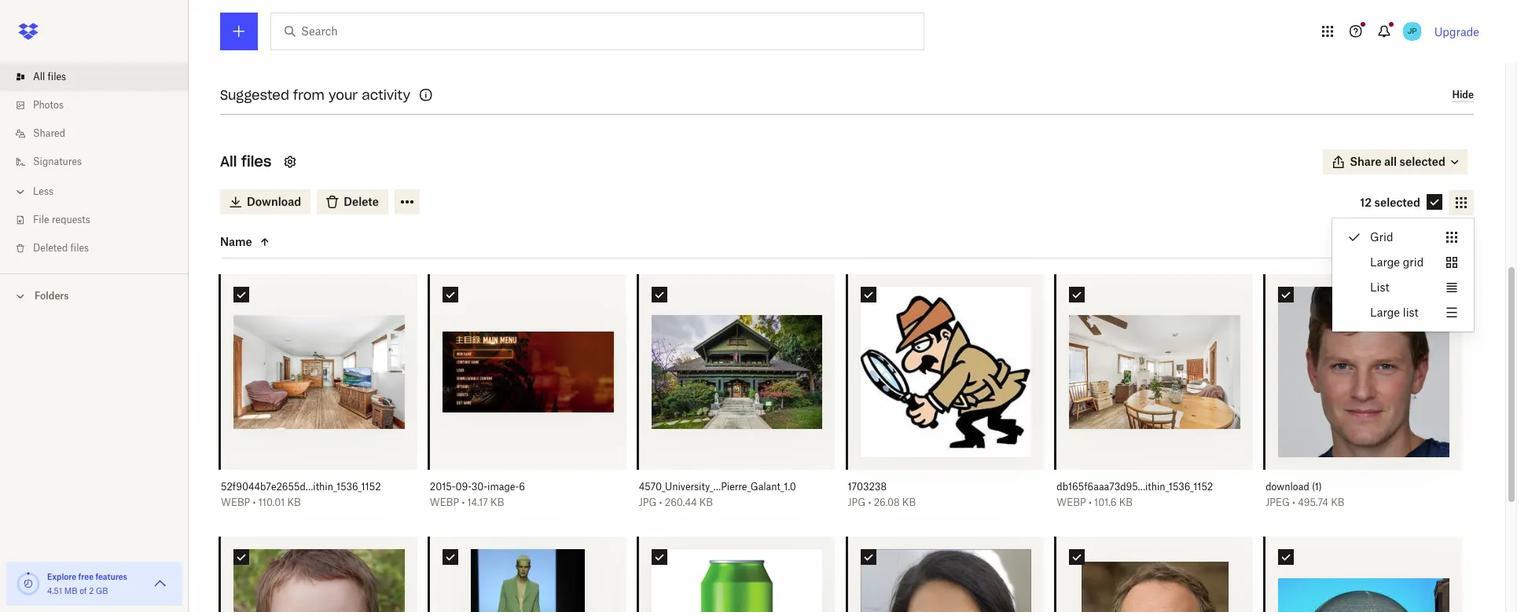 Task type: locate. For each thing, give the bounding box(es) containing it.
download (1) jpeg • 495.74 kb
[[1266, 482, 1345, 509]]

kb for webp • 110.01 kb
[[287, 497, 301, 509]]

mb
[[64, 587, 77, 596]]

• inside 4570_university_…pierre_galant_1.0 jpg • 260.44 kb
[[660, 497, 663, 509]]

large for large grid
[[1371, 256, 1401, 269]]

3 kb from the left
[[700, 497, 713, 509]]

3 • from the left
[[660, 497, 663, 509]]

101.6
[[1095, 497, 1117, 509]]

kb down image-
[[491, 497, 504, 509]]

09-
[[456, 482, 472, 493]]

0 vertical spatial large
[[1371, 256, 1401, 269]]

all inside list item
[[33, 71, 45, 83]]

deleted
[[33, 242, 68, 254]]

• inside db165f6aaa73d95…ithin_1536_1152 webp • 101.6 kb
[[1089, 497, 1092, 509]]

1 vertical spatial files
[[241, 152, 272, 170]]

files up photos
[[48, 71, 66, 83]]

db165f6aaa73d95…ithin_1536_1152
[[1057, 482, 1214, 493]]

files right deleted
[[70, 242, 89, 254]]

1 dropbox from the left
[[274, 76, 312, 88]]

jpg down 1703238
[[848, 497, 866, 509]]

1 horizontal spatial files
[[70, 242, 89, 254]]

files inside all files link
[[48, 71, 66, 83]]

• left 110.01
[[253, 497, 256, 509]]

4.51
[[47, 587, 62, 596]]

2 dropbox link from the left
[[401, 75, 439, 90]]

2 large from the top
[[1371, 306, 1401, 319]]

1 horizontal spatial webp
[[430, 497, 459, 509]]

• inside 2015-09-30-image-6 webp • 14.17 kb
[[462, 497, 465, 509]]

list
[[1404, 306, 1419, 319]]

large list radio item
[[1333, 300, 1475, 326]]

1 jpg from the left
[[639, 497, 657, 509]]

kb down db165f6aaa73d95…ithin_1536_1152
[[1120, 497, 1133, 509]]

files down suggested
[[241, 152, 272, 170]]

6 kb from the left
[[1332, 497, 1345, 509]]

2 horizontal spatial webp
[[1057, 497, 1087, 509]]

0 horizontal spatial jpg
[[639, 497, 657, 509]]

• for 52f9044b7e2655d…ithin_1536_1152 webp • 110.01 kb
[[253, 497, 256, 509]]

all files down suggested
[[220, 152, 272, 170]]

webp left 110.01
[[221, 497, 250, 509]]

image-
[[488, 482, 519, 493]]

• inside 1703238 jpg • 26.08 kb
[[869, 497, 872, 509]]

large for large list
[[1371, 306, 1401, 319]]

all up photos
[[33, 71, 45, 83]]

kb down 52f9044b7e2655d…ithin_1536_1152
[[287, 497, 301, 509]]

list containing all files
[[0, 53, 189, 274]]

kb inside 2015-09-30-image-6 webp • 14.17 kb
[[491, 497, 504, 509]]

kb down the 4570_university_…pierre_galant_1.0
[[700, 497, 713, 509]]

signatures link
[[13, 148, 189, 176]]

large down grid
[[1371, 256, 1401, 269]]

all
[[33, 71, 45, 83], [220, 152, 237, 170]]

webp inside db165f6aaa73d95…ithin_1536_1152 webp • 101.6 kb
[[1057, 497, 1087, 509]]

large down list
[[1371, 306, 1401, 319]]

dropbox
[[274, 76, 312, 88], [401, 76, 439, 88]]

dropbox for 1st dropbox link from the right
[[401, 76, 439, 88]]

grid
[[1404, 256, 1424, 269]]

file, screenshot 2023-11-13 at 10.51.08 am.png row
[[1057, 537, 1254, 613]]

2 vertical spatial files
[[70, 242, 89, 254]]

4570_university_…pierre_galant_1.0 jpg • 260.44 kb
[[639, 482, 797, 509]]

kb inside db165f6aaa73d95…ithin_1536_1152 webp • 101.6 kb
[[1120, 497, 1133, 509]]

file, 4570_university_ave____pierre_galant_1.0.jpg row
[[639, 274, 836, 521]]

1 kb from the left
[[287, 497, 301, 509]]

explore free features 4.51 mb of 2 gb
[[47, 573, 127, 596]]

0 horizontal spatial dropbox link
[[274, 75, 312, 90]]

• inside download (1) jpeg • 495.74 kb
[[1293, 497, 1296, 509]]

file, db165f6aaa73d95c9004256537e7037b-uncropped_scaled_within_1536_1152.webp row
[[1057, 274, 1254, 521]]

• left 260.44
[[660, 497, 663, 509]]

dropbox link right the your
[[401, 75, 439, 90]]

2 kb from the left
[[491, 497, 504, 509]]

• for 4570_university_…pierre_galant_1.0 jpg • 260.44 kb
[[660, 497, 663, 509]]

large list
[[1371, 306, 1419, 319]]

free
[[78, 573, 94, 582]]

kb inside 52f9044b7e2655d…ithin_1536_1152 webp • 110.01 kb
[[287, 497, 301, 509]]

kb right 26.08
[[903, 497, 916, 509]]

large
[[1371, 256, 1401, 269], [1371, 306, 1401, 319]]

file, screenshot 2023-10-19 at 9.45.56 am.png row
[[848, 537, 1045, 613]]

files inside deleted files link
[[70, 242, 89, 254]]

0 horizontal spatial dropbox
[[274, 76, 312, 88]]

4 kb from the left
[[903, 497, 916, 509]]

1 horizontal spatial all files
[[220, 152, 272, 170]]

webp
[[221, 497, 250, 509], [430, 497, 459, 509], [1057, 497, 1087, 509]]

upgrade link
[[1435, 25, 1480, 38]]

kb down download (1) button
[[1332, 497, 1345, 509]]

1 horizontal spatial dropbox
[[401, 76, 439, 88]]

webp inside 52f9044b7e2655d…ithin_1536_1152 webp • 110.01 kb
[[221, 497, 250, 509]]

db165f6aaa73d95…ithin_1536_1152 webp • 101.6 kb
[[1057, 482, 1214, 509]]

dropbox right the your
[[401, 76, 439, 88]]

•
[[253, 497, 256, 509], [462, 497, 465, 509], [660, 497, 663, 509], [869, 497, 872, 509], [1089, 497, 1092, 509], [1293, 497, 1296, 509]]

suggested from your activity
[[220, 87, 411, 103]]

0 vertical spatial files
[[48, 71, 66, 83]]

0 horizontal spatial files
[[48, 71, 66, 83]]

upgrade
[[1435, 25, 1480, 38]]

jpg left 260.44
[[639, 497, 657, 509]]

photos
[[33, 99, 64, 111]]

dropbox link left the your
[[274, 75, 312, 90]]

jpg inside 4570_university_…pierre_galant_1.0 jpg • 260.44 kb
[[639, 497, 657, 509]]

photos link
[[13, 91, 189, 120]]

all files
[[33, 71, 66, 83], [220, 152, 272, 170]]

5 kb from the left
[[1120, 497, 1133, 509]]

quota usage element
[[16, 572, 41, 597]]

your
[[329, 87, 358, 103]]

dropbox left the your
[[274, 76, 312, 88]]

1 vertical spatial all
[[220, 152, 237, 170]]

webp down '2015-'
[[430, 497, 459, 509]]

1 horizontal spatial dropbox link
[[401, 75, 439, 90]]

name button
[[220, 233, 352, 252]]

2 • from the left
[[462, 497, 465, 509]]

folders
[[35, 290, 69, 302]]

kb for jpg • 260.44 kb
[[700, 497, 713, 509]]

webp for webp • 101.6 kb
[[1057, 497, 1087, 509]]

dropbox image
[[13, 16, 44, 47]]

kb
[[287, 497, 301, 509], [491, 497, 504, 509], [700, 497, 713, 509], [903, 497, 916, 509], [1120, 497, 1133, 509], [1332, 497, 1345, 509]]

0 horizontal spatial all files
[[33, 71, 66, 83]]

folders button
[[0, 284, 189, 308]]

large grid radio item
[[1333, 250, 1475, 275]]

2 horizontal spatial files
[[241, 152, 272, 170]]

1 vertical spatial large
[[1371, 306, 1401, 319]]

file, the_sphere_at_the_venetian_resort_(53098837453).jpg row
[[1266, 537, 1463, 613]]

4 • from the left
[[869, 497, 872, 509]]

large inside 'radio item'
[[1371, 256, 1401, 269]]

2015-09-30-image-6 button
[[430, 482, 592, 494]]

• left 101.6
[[1089, 497, 1092, 509]]

all files inside list item
[[33, 71, 66, 83]]

all files up photos
[[33, 71, 66, 83]]

from
[[293, 87, 325, 103]]

1 • from the left
[[253, 497, 256, 509]]

deleted files link
[[13, 234, 189, 263]]

1 large from the top
[[1371, 256, 1401, 269]]

jpg
[[639, 497, 657, 509], [848, 497, 866, 509]]

signatures
[[33, 156, 82, 168]]

0 horizontal spatial all
[[33, 71, 45, 83]]

file, 1703238.jpg row
[[848, 274, 1045, 521]]

file, 2015-09-30-image-6.webp row
[[430, 274, 627, 521]]

0 vertical spatial all files
[[33, 71, 66, 83]]

file, download (1).jpeg row
[[1266, 274, 1463, 521]]

jpg inside 1703238 jpg • 26.08 kb
[[848, 497, 866, 509]]

6 • from the left
[[1293, 497, 1296, 509]]

0 vertical spatial all
[[33, 71, 45, 83]]

2 jpg from the left
[[848, 497, 866, 509]]

large inside radio item
[[1371, 306, 1401, 319]]

52f9044b7e2655d…ithin_1536_1152 webp • 110.01 kb
[[221, 482, 381, 509]]

• right jpeg
[[1293, 497, 1296, 509]]

1 webp from the left
[[221, 497, 250, 509]]

kb inside 1703238 jpg • 26.08 kb
[[903, 497, 916, 509]]

db165f6aaa73d95…ithin_1536_1152 button
[[1057, 482, 1219, 494]]

list radio item
[[1333, 275, 1475, 300]]

explore
[[47, 573, 76, 582]]

• left "14.17"
[[462, 497, 465, 509]]

webp left 101.6
[[1057, 497, 1087, 509]]

kb inside 4570_university_…pierre_galant_1.0 jpg • 260.44 kb
[[700, 497, 713, 509]]

2015-09-30-image-6 webp • 14.17 kb
[[430, 482, 525, 509]]

file, 52f9044b7e2655d26eb85c0b2abdc392-uncropped_scaled_within_1536_1152.webp row
[[221, 274, 417, 521]]

1 horizontal spatial jpg
[[848, 497, 866, 509]]

files
[[48, 71, 66, 83], [241, 152, 272, 170], [70, 242, 89, 254]]

list
[[0, 53, 189, 274]]

3 webp from the left
[[1057, 497, 1087, 509]]

0 horizontal spatial webp
[[221, 497, 250, 509]]

all down suggested
[[220, 152, 237, 170]]

gb
[[96, 587, 108, 596]]

all files link
[[13, 63, 189, 91]]

• down 1703238
[[869, 497, 872, 509]]

dropbox link
[[274, 75, 312, 90], [401, 75, 439, 90]]

download (1) button
[[1266, 482, 1428, 494]]

webp for webp • 110.01 kb
[[221, 497, 250, 509]]

• inside 52f9044b7e2655d…ithin_1536_1152 webp • 110.01 kb
[[253, 497, 256, 509]]

12
[[1361, 196, 1373, 209]]

of
[[80, 587, 87, 596]]

5 • from the left
[[1089, 497, 1092, 509]]

file, download.jpeg row
[[221, 537, 417, 613]]

deleted files
[[33, 242, 89, 254]]

2 dropbox from the left
[[401, 76, 439, 88]]

2 webp from the left
[[430, 497, 459, 509]]

suggested
[[220, 87, 289, 103]]



Task type: vqa. For each thing, say whether or not it's contained in the screenshot.
'4570_University_…Pierre_Galant_1.0'
yes



Task type: describe. For each thing, give the bounding box(es) containing it.
webp inside 2015-09-30-image-6 webp • 14.17 kb
[[430, 497, 459, 509]]

large grid
[[1371, 256, 1424, 269]]

52f9044b7e2655d…ithin_1536_1152 button
[[221, 482, 383, 494]]

activity
[[362, 87, 411, 103]]

file requests
[[33, 214, 90, 226]]

26.08
[[874, 497, 900, 509]]

1703238 jpg • 26.08 kb
[[848, 482, 916, 509]]

(1)
[[1313, 482, 1323, 493]]

jpg for jpg • 260.44 kb
[[639, 497, 657, 509]]

file, istockphoto-610015062-612x612.jpg row
[[639, 537, 836, 613]]

files for all files link
[[48, 71, 66, 83]]

6
[[519, 482, 525, 493]]

495.74
[[1299, 497, 1329, 509]]

52f9044b7e2655d…ithin_1536_1152
[[221, 482, 381, 493]]

kb inside download (1) jpeg • 495.74 kb
[[1332, 497, 1345, 509]]

shared
[[33, 127, 65, 139]]

4570_university_…pierre_galant_1.0
[[639, 482, 797, 493]]

requests
[[52, 214, 90, 226]]

list
[[1371, 281, 1390, 294]]

14.17
[[468, 497, 488, 509]]

2
[[89, 587, 94, 596]]

110.01
[[259, 497, 285, 509]]

kb for webp • 101.6 kb
[[1120, 497, 1133, 509]]

kb for jpg • 26.08 kb
[[903, 497, 916, 509]]

jpg for jpg • 26.08 kb
[[848, 497, 866, 509]]

less image
[[13, 184, 28, 200]]

1 dropbox link from the left
[[274, 75, 312, 90]]

jpeg
[[1266, 497, 1290, 509]]

260.44
[[665, 497, 697, 509]]

all files list item
[[0, 63, 189, 91]]

name
[[220, 235, 252, 249]]

download
[[1266, 482, 1310, 493]]

files for deleted files link
[[70, 242, 89, 254]]

selected
[[1375, 196, 1421, 209]]

shared link
[[13, 120, 189, 148]]

grid radio item
[[1333, 225, 1475, 250]]

1 horizontal spatial all
[[220, 152, 237, 170]]

dropbox for first dropbox link from left
[[274, 76, 312, 88]]

1 vertical spatial all files
[[220, 152, 272, 170]]

• for db165f6aaa73d95…ithin_1536_1152 webp • 101.6 kb
[[1089, 497, 1092, 509]]

file requests link
[[13, 206, 189, 234]]

1703238 button
[[848, 482, 1010, 494]]

2015-
[[430, 482, 456, 493]]

file, inflatable-pants-today-inline-200227-5.webp row
[[430, 537, 627, 613]]

file
[[33, 214, 49, 226]]

grid
[[1371, 230, 1394, 244]]

features
[[95, 573, 127, 582]]

• for 1703238 jpg • 26.08 kb
[[869, 497, 872, 509]]

1703238
[[848, 482, 887, 493]]

12 selected
[[1361, 196, 1421, 209]]

30-
[[472, 482, 488, 493]]

less
[[33, 186, 54, 197]]

4570_university_…pierre_galant_1.0 button
[[639, 482, 801, 494]]



